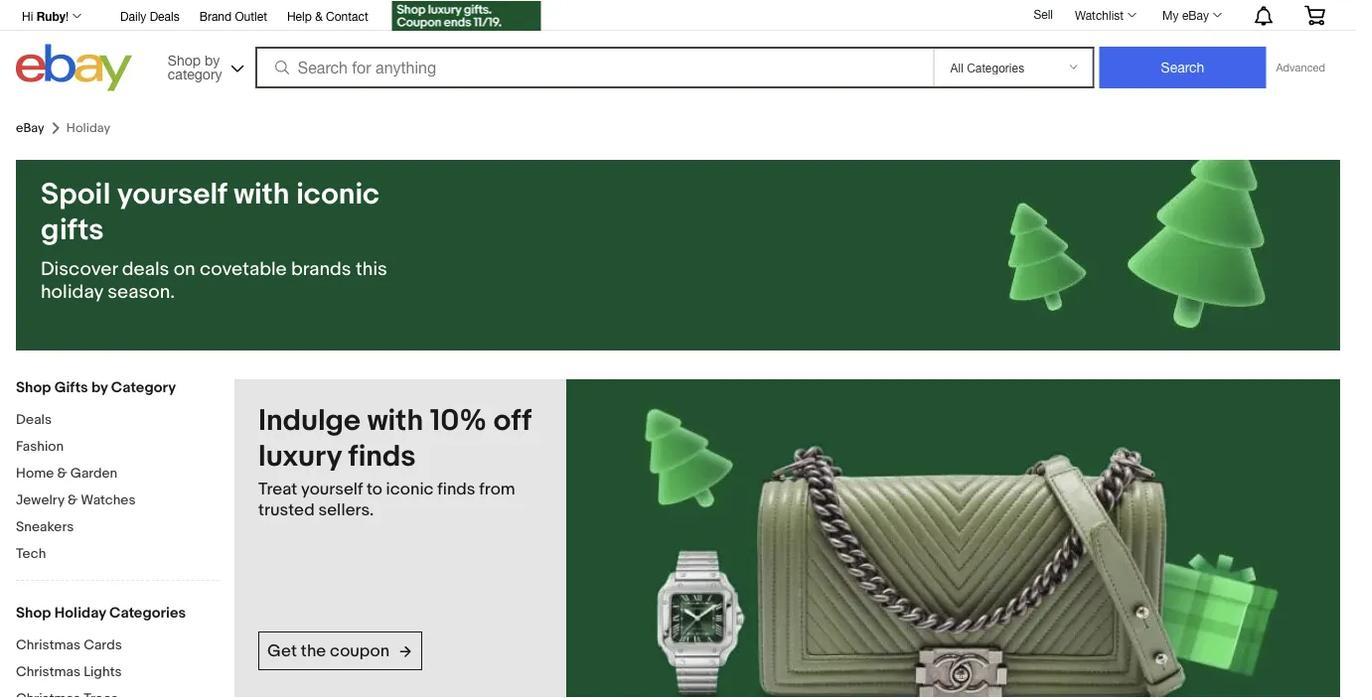 Task type: vqa. For each thing, say whether or not it's contained in the screenshot.
Seats
no



Task type: locate. For each thing, give the bounding box(es) containing it.
0 horizontal spatial deals
[[16, 411, 52, 428]]

None submit
[[1100, 47, 1267, 88]]

gifts
[[54, 379, 88, 397]]

advanced
[[1276, 61, 1326, 74]]

deals link
[[16, 411, 220, 430]]

yourself left to
[[301, 479, 363, 500]]

0 vertical spatial &
[[315, 9, 323, 23]]

0 vertical spatial deals
[[150, 9, 180, 23]]

0 horizontal spatial by
[[91, 379, 108, 397]]

home & garden link
[[16, 465, 220, 484]]

1 vertical spatial christmas
[[16, 664, 81, 681]]

0 vertical spatial by
[[205, 52, 220, 68]]

1 vertical spatial yourself
[[301, 479, 363, 500]]

2 christmas from the top
[[16, 664, 81, 681]]

1 vertical spatial shop
[[16, 379, 51, 397]]

finds left from
[[437, 479, 476, 500]]

10%
[[430, 403, 487, 439]]

christmas
[[16, 637, 81, 654], [16, 664, 81, 681]]

ebay up spoil at the left of the page
[[16, 120, 44, 136]]

holiday
[[54, 604, 106, 622]]

christmas down holiday
[[16, 637, 81, 654]]

& right jewelry
[[67, 492, 78, 509]]

shop inside shop by category
[[168, 52, 201, 68]]

iconic up 'brands' in the top left of the page
[[296, 177, 380, 213]]

garden
[[70, 465, 118, 482]]

christmas left lights
[[16, 664, 81, 681]]

fashion
[[16, 438, 64, 455]]

watchlist link
[[1064, 3, 1146, 27]]

1 horizontal spatial ebay
[[1182, 8, 1209, 22]]

lights
[[84, 664, 122, 681]]

covetable
[[200, 258, 287, 281]]

brand
[[199, 9, 232, 23]]

yourself
[[117, 177, 227, 213], [301, 479, 363, 500]]

with
[[234, 177, 290, 213], [367, 403, 423, 439]]

0 horizontal spatial iconic
[[296, 177, 380, 213]]

get the coupon link
[[258, 632, 422, 671]]

shop
[[168, 52, 201, 68], [16, 379, 51, 397], [16, 604, 51, 622]]

1 vertical spatial iconic
[[386, 479, 434, 500]]

help & contact
[[287, 9, 368, 23]]

with up the covetable
[[234, 177, 290, 213]]

deals
[[150, 9, 180, 23], [16, 411, 52, 428]]

trusted
[[258, 500, 315, 521]]

daily deals
[[120, 9, 180, 23]]

1 horizontal spatial with
[[367, 403, 423, 439]]

ruby
[[36, 9, 66, 23]]

1 horizontal spatial finds
[[437, 479, 476, 500]]

hi ruby !
[[22, 9, 69, 23]]

sell link
[[1025, 7, 1062, 21]]

contact
[[326, 9, 368, 23]]

shop by category
[[168, 52, 222, 82]]

spoil
[[41, 177, 111, 213]]

Search for anything text field
[[258, 49, 930, 86]]

& right help
[[315, 9, 323, 23]]

deals up fashion
[[16, 411, 52, 428]]

finds
[[348, 439, 416, 475], [437, 479, 476, 500]]

0 vertical spatial ebay
[[1182, 8, 1209, 22]]

with left 10%
[[367, 403, 423, 439]]

yourself inside spoil yourself with iconic gifts discover deals on covetable brands this holiday season.
[[117, 177, 227, 213]]

off
[[494, 403, 531, 439]]

advanced link
[[1267, 48, 1336, 87]]

yourself up on
[[117, 177, 227, 213]]

to
[[367, 479, 382, 500]]

fashion link
[[16, 438, 220, 457]]

by down brand
[[205, 52, 220, 68]]

by
[[205, 52, 220, 68], [91, 379, 108, 397]]

watchlist
[[1075, 8, 1124, 22]]

my
[[1163, 8, 1179, 22]]

1 horizontal spatial yourself
[[301, 479, 363, 500]]

finds up to
[[348, 439, 416, 475]]

brand outlet
[[199, 9, 267, 23]]

ebay right my
[[1182, 8, 1209, 22]]

iconic
[[296, 177, 380, 213], [386, 479, 434, 500]]

0 vertical spatial finds
[[348, 439, 416, 475]]

1 vertical spatial with
[[367, 403, 423, 439]]

from
[[479, 479, 515, 500]]

iconic right to
[[386, 479, 434, 500]]

1 vertical spatial by
[[91, 379, 108, 397]]

deals inside deals fashion home & garden jewelry & watches sneakers tech
[[16, 411, 52, 428]]

deals right daily at the left of page
[[150, 9, 180, 23]]

none submit inside 'shop by category' banner
[[1100, 47, 1267, 88]]

0 horizontal spatial yourself
[[117, 177, 227, 213]]

indulge with 10% off luxury finds treat yourself to iconic finds from trusted sellers.
[[258, 403, 531, 521]]

sneakers link
[[16, 519, 220, 538]]

0 vertical spatial with
[[234, 177, 290, 213]]

daily
[[120, 9, 146, 23]]

iconic inside spoil yourself with iconic gifts discover deals on covetable brands this holiday season.
[[296, 177, 380, 213]]

help
[[287, 9, 312, 23]]

by inside shop by category
[[205, 52, 220, 68]]

ebay
[[1182, 8, 1209, 22], [16, 120, 44, 136]]

1 horizontal spatial iconic
[[386, 479, 434, 500]]

1 horizontal spatial deals
[[150, 9, 180, 23]]

deals fashion home & garden jewelry & watches sneakers tech
[[16, 411, 136, 562]]

with inside indulge with 10% off luxury finds treat yourself to iconic finds from trusted sellers.
[[367, 403, 423, 439]]

0 vertical spatial iconic
[[296, 177, 380, 213]]

my ebay
[[1163, 8, 1209, 22]]

1 horizontal spatial by
[[205, 52, 220, 68]]

0 vertical spatial shop
[[168, 52, 201, 68]]

&
[[315, 9, 323, 23], [57, 465, 67, 482], [67, 492, 78, 509]]

0 horizontal spatial with
[[234, 177, 290, 213]]

watches
[[81, 492, 136, 509]]

cards
[[84, 637, 122, 654]]

discover
[[41, 258, 118, 281]]

0 horizontal spatial ebay
[[16, 120, 44, 136]]

sell
[[1034, 7, 1053, 21]]

christmas lights link
[[16, 664, 220, 683]]

shop left gifts
[[16, 379, 51, 397]]

shop for shop holiday categories
[[16, 604, 51, 622]]

& right home
[[57, 465, 67, 482]]

1 vertical spatial ebay
[[16, 120, 44, 136]]

shop down brand
[[168, 52, 201, 68]]

shop gifts by category
[[16, 379, 176, 397]]

0 vertical spatial yourself
[[117, 177, 227, 213]]

shop left holiday
[[16, 604, 51, 622]]

shop for shop by category
[[168, 52, 201, 68]]

1 vertical spatial deals
[[16, 411, 52, 428]]

christmas cards link
[[16, 637, 220, 656]]

2 vertical spatial shop
[[16, 604, 51, 622]]

by right gifts
[[91, 379, 108, 397]]

0 vertical spatial christmas
[[16, 637, 81, 654]]



Task type: describe. For each thing, give the bounding box(es) containing it.
gifts
[[41, 213, 104, 248]]

shop holiday categories
[[16, 604, 186, 622]]

tech
[[16, 546, 46, 562]]

on
[[174, 258, 195, 281]]

category
[[111, 379, 176, 397]]

sneakers
[[16, 519, 74, 536]]

get
[[267, 641, 297, 662]]

ebay inside account navigation
[[1182, 8, 1209, 22]]

indulge with 10% off luxury finds main content
[[235, 380, 1341, 699]]

deals
[[122, 258, 169, 281]]

daily deals link
[[120, 6, 180, 28]]

the
[[301, 641, 326, 662]]

jewelry
[[16, 492, 64, 509]]

1 vertical spatial finds
[[437, 479, 476, 500]]

iconic inside indulge with 10% off luxury finds treat yourself to iconic finds from trusted sellers.
[[386, 479, 434, 500]]

!
[[66, 9, 69, 23]]

shop by category banner
[[11, 0, 1341, 96]]

holiday
[[41, 281, 103, 304]]

account navigation
[[11, 0, 1341, 33]]

my ebay link
[[1152, 3, 1231, 27]]

get the coupon image
[[392, 1, 541, 31]]

& inside "link"
[[315, 9, 323, 23]]

get the coupon
[[267, 641, 390, 662]]

sellers.
[[318, 500, 374, 521]]

1 christmas from the top
[[16, 637, 81, 654]]

shop by category button
[[159, 44, 248, 87]]

season.
[[108, 281, 175, 304]]

hi
[[22, 9, 33, 23]]

help & contact link
[[287, 6, 368, 28]]

yourself inside indulge with 10% off luxury finds treat yourself to iconic finds from trusted sellers.
[[301, 479, 363, 500]]

coupon
[[330, 641, 390, 662]]

brand outlet link
[[199, 6, 267, 28]]

deals inside "link"
[[150, 9, 180, 23]]

2 vertical spatial &
[[67, 492, 78, 509]]

1 vertical spatial &
[[57, 465, 67, 482]]

luxury
[[258, 439, 342, 475]]

outlet
[[235, 9, 267, 23]]

this
[[356, 258, 387, 281]]

your shopping cart image
[[1304, 5, 1327, 25]]

with inside spoil yourself with iconic gifts discover deals on covetable brands this holiday season.
[[234, 177, 290, 213]]

categories
[[109, 604, 186, 622]]

home
[[16, 465, 54, 482]]

tech link
[[16, 546, 220, 564]]

category
[[168, 66, 222, 82]]

shop for shop gifts by category
[[16, 379, 51, 397]]

indulge
[[258, 403, 361, 439]]

christmas cards christmas lights
[[16, 637, 122, 681]]

ebay link
[[16, 120, 44, 136]]

0 horizontal spatial finds
[[348, 439, 416, 475]]

jewelry & watches link
[[16, 492, 220, 511]]

spoil yourself with iconic gifts discover deals on covetable brands this holiday season.
[[41, 177, 387, 304]]

treat
[[258, 479, 297, 500]]

brands
[[291, 258, 351, 281]]



